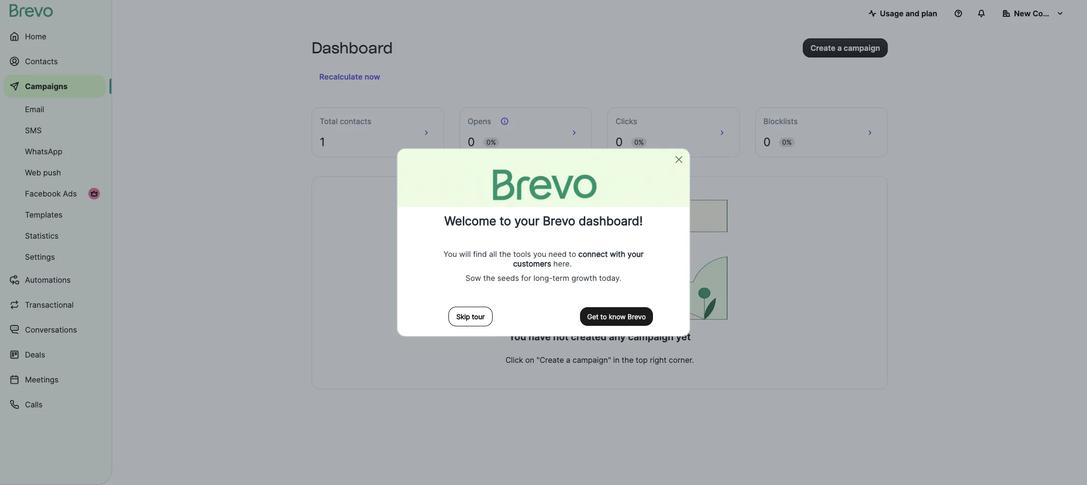 Task type: locate. For each thing, give the bounding box(es) containing it.
blocklists
[[764, 117, 798, 126]]

usage
[[880, 9, 904, 18]]

0% down the clicks
[[634, 138, 644, 146]]

a right "create
[[566, 356, 571, 365]]

1 horizontal spatial 0
[[616, 135, 623, 149]]

click
[[506, 356, 523, 365]]

0 horizontal spatial 0%
[[486, 138, 496, 146]]

ads
[[63, 189, 77, 199]]

in
[[613, 356, 620, 365]]

0 down opens
[[468, 135, 475, 149]]

contacts link
[[4, 50, 106, 73]]

push
[[43, 168, 61, 178]]

templates
[[25, 210, 63, 220]]

create a campaign
[[811, 43, 880, 53]]

settings
[[25, 253, 55, 262]]

calls
[[25, 400, 43, 410]]

2 0 from the left
[[616, 135, 623, 149]]

automations
[[25, 276, 71, 285]]

meetings link
[[4, 369, 106, 392]]

2 0% from the left
[[634, 138, 644, 146]]

corner.
[[669, 356, 694, 365]]

campaigns
[[25, 82, 68, 91]]

a right the create
[[837, 43, 842, 53]]

web push
[[25, 168, 61, 178]]

1 0 from the left
[[468, 135, 475, 149]]

web
[[25, 168, 41, 178]]

"create
[[537, 356, 564, 365]]

new company button
[[995, 4, 1072, 23]]

2 horizontal spatial 0%
[[782, 138, 792, 146]]

0 horizontal spatial a
[[566, 356, 571, 365]]

a
[[837, 43, 842, 53], [566, 356, 571, 365]]

home
[[25, 32, 46, 41]]

transactional link
[[4, 294, 106, 317]]

0% down blocklists
[[782, 138, 792, 146]]

campaign right the create
[[844, 43, 880, 53]]

1 horizontal spatial campaign
[[844, 43, 880, 53]]

3 0 from the left
[[764, 135, 771, 149]]

new company
[[1014, 9, 1068, 18]]

0 vertical spatial a
[[837, 43, 842, 53]]

facebook ads link
[[4, 184, 106, 204]]

0%
[[486, 138, 496, 146], [634, 138, 644, 146], [782, 138, 792, 146]]

0 down the clicks
[[616, 135, 623, 149]]

1 vertical spatial a
[[566, 356, 571, 365]]

0 horizontal spatial 0
[[468, 135, 475, 149]]

1 0% from the left
[[486, 138, 496, 146]]

conversations link
[[4, 319, 106, 342]]

now
[[365, 72, 380, 82]]

not
[[553, 332, 569, 343]]

1
[[320, 135, 325, 149]]

campaigns link
[[4, 75, 106, 98]]

create a campaign button
[[803, 38, 888, 58]]

1 horizontal spatial 0%
[[634, 138, 644, 146]]

click on "create a campaign" in the top right corner.
[[506, 356, 694, 365]]

email link
[[4, 100, 106, 119]]

0 down blocklists
[[764, 135, 771, 149]]

whatsapp
[[25, 147, 62, 157]]

campaign"
[[573, 356, 611, 365]]

whatsapp link
[[4, 142, 106, 161]]

templates link
[[4, 206, 106, 225]]

created
[[571, 332, 607, 343]]

campaign
[[844, 43, 880, 53], [628, 332, 674, 343]]

contacts
[[340, 117, 371, 126]]

campaign inside the create a campaign button
[[844, 43, 880, 53]]

total
[[320, 117, 338, 126]]

create
[[811, 43, 836, 53]]

sms link
[[4, 121, 106, 140]]

1 vertical spatial campaign
[[628, 332, 674, 343]]

clicks
[[616, 117, 637, 126]]

recalculate
[[319, 72, 363, 82]]

1 horizontal spatial a
[[837, 43, 842, 53]]

2 horizontal spatial 0
[[764, 135, 771, 149]]

0 horizontal spatial campaign
[[628, 332, 674, 343]]

statistics link
[[4, 227, 106, 246]]

yet
[[676, 332, 691, 343]]

facebook
[[25, 189, 61, 199]]

0 vertical spatial campaign
[[844, 43, 880, 53]]

campaign up right
[[628, 332, 674, 343]]

company
[[1033, 9, 1068, 18]]

email
[[25, 105, 44, 114]]

calls link
[[4, 394, 106, 417]]

3 0% from the left
[[782, 138, 792, 146]]

0% down opens
[[486, 138, 496, 146]]

0
[[468, 135, 475, 149], [616, 135, 623, 149], [764, 135, 771, 149]]



Task type: describe. For each thing, give the bounding box(es) containing it.
left___rvooi image
[[90, 190, 98, 198]]

you
[[509, 332, 526, 343]]

home link
[[4, 25, 106, 48]]

and
[[906, 9, 920, 18]]

a inside button
[[837, 43, 842, 53]]

recalculate now
[[319, 72, 380, 82]]

usage and plan button
[[861, 4, 945, 23]]

0% for blocklists
[[782, 138, 792, 146]]

deals link
[[4, 344, 106, 367]]

deals
[[25, 351, 45, 360]]

top
[[636, 356, 648, 365]]

plan
[[921, 9, 937, 18]]

meetings
[[25, 376, 59, 385]]

statistics
[[25, 231, 59, 241]]

on
[[525, 356, 534, 365]]

transactional
[[25, 301, 74, 310]]

0 for clicks
[[616, 135, 623, 149]]

automations link
[[4, 269, 106, 292]]

the
[[622, 356, 634, 365]]

total contacts
[[320, 117, 371, 126]]

opens
[[468, 117, 491, 126]]

any
[[609, 332, 626, 343]]

contacts
[[25, 57, 58, 66]]

have
[[529, 332, 551, 343]]

sms
[[25, 126, 42, 135]]

0% for clicks
[[634, 138, 644, 146]]

0 for blocklists
[[764, 135, 771, 149]]

recalculate now button
[[316, 69, 384, 85]]

dashboard
[[312, 39, 393, 57]]

usage and plan
[[880, 9, 937, 18]]

conversations
[[25, 326, 77, 335]]

settings link
[[4, 248, 106, 267]]

web push link
[[4, 163, 106, 182]]

facebook ads
[[25, 189, 77, 199]]

you have not created any campaign yet
[[509, 332, 691, 343]]

right
[[650, 356, 667, 365]]

new
[[1014, 9, 1031, 18]]



Task type: vqa. For each thing, say whether or not it's contained in the screenshot.
the topmost the 'campaign'
yes



